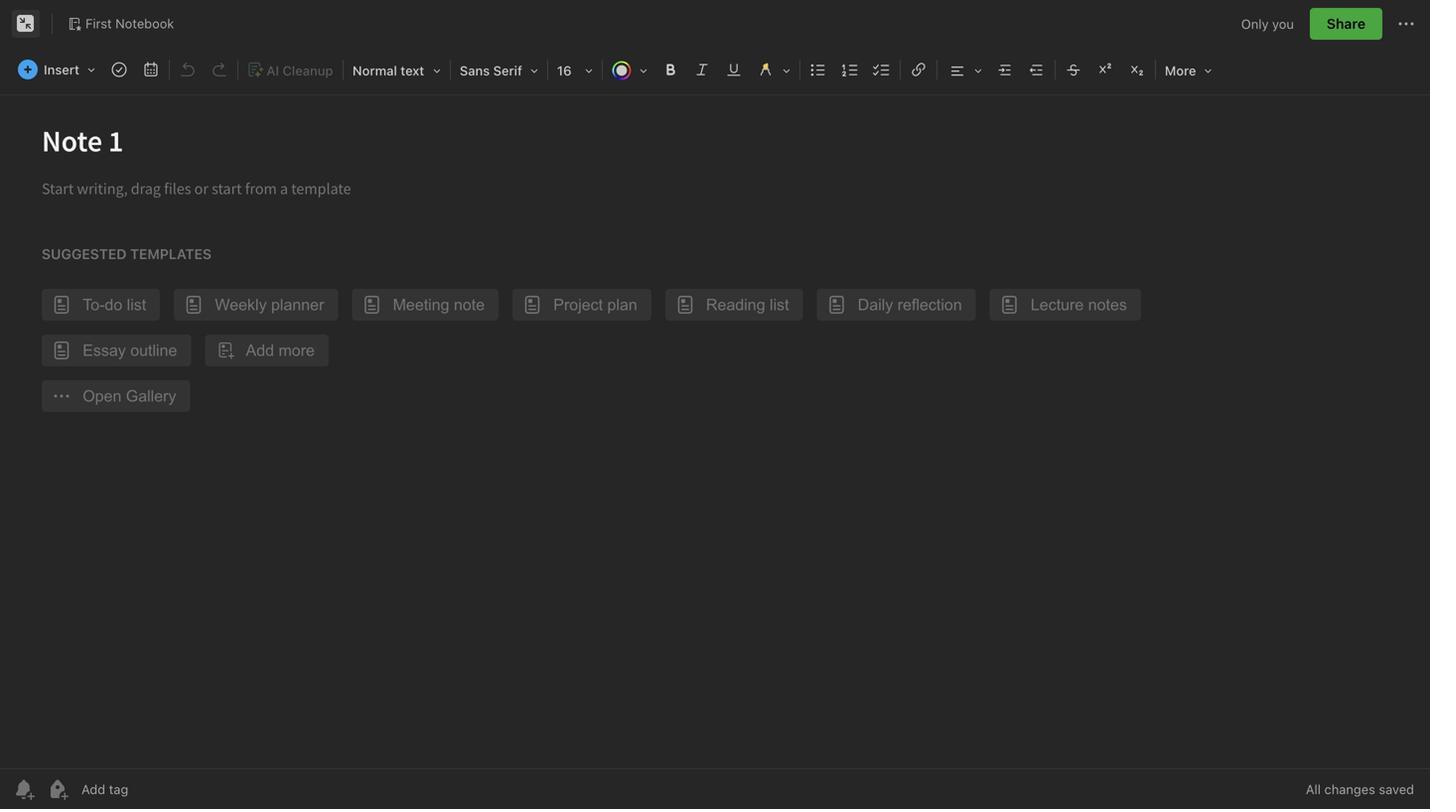 Task type: locate. For each thing, give the bounding box(es) containing it.
underline image
[[720, 56, 748, 83]]

Alignment field
[[940, 56, 989, 84]]

bulleted list image
[[805, 56, 832, 83]]

task image
[[105, 56, 133, 83]]

sans serif
[[460, 63, 522, 78]]

collapse note image
[[14, 12, 38, 36]]

Insert field
[[13, 56, 102, 83]]

Font family field
[[453, 56, 545, 84]]

strikethrough image
[[1060, 56, 1088, 83]]

all changes saved
[[1306, 782, 1415, 797]]

more
[[1165, 63, 1197, 78]]

bold image
[[657, 56, 684, 83]]

more actions image
[[1395, 12, 1418, 36]]

add a reminder image
[[12, 778, 36, 802]]

More field
[[1158, 56, 1219, 84]]

sans
[[460, 63, 490, 78]]

numbered list image
[[836, 56, 864, 83]]

superscript image
[[1092, 56, 1119, 83]]

text
[[401, 63, 424, 78]]

checklist image
[[868, 56, 896, 83]]

outdent image
[[1023, 56, 1051, 83]]

16
[[557, 63, 572, 78]]

changes
[[1325, 782, 1376, 797]]

normal text
[[353, 63, 424, 78]]

serif
[[493, 63, 522, 78]]

Font color field
[[605, 56, 655, 84]]

Highlight field
[[750, 56, 798, 84]]

saved
[[1379, 782, 1415, 797]]

share button
[[1310, 8, 1383, 40]]



Task type: vqa. For each thing, say whether or not it's contained in the screenshot.
the Share button
yes



Task type: describe. For each thing, give the bounding box(es) containing it.
calendar event image
[[137, 56, 165, 83]]

first
[[85, 16, 112, 31]]

insert link image
[[905, 56, 933, 83]]

notebook
[[115, 16, 174, 31]]

Heading level field
[[346, 56, 448, 84]]

all
[[1306, 782, 1321, 797]]

Note Editor text field
[[0, 95, 1430, 769]]

indent image
[[991, 56, 1019, 83]]

Font size field
[[550, 56, 600, 84]]

first notebook button
[[61, 10, 181, 38]]

add tag image
[[46, 778, 70, 802]]

Add tag field
[[79, 781, 228, 798]]

share
[[1327, 15, 1366, 32]]

first notebook
[[85, 16, 174, 31]]

italic image
[[688, 56, 716, 83]]

subscript image
[[1123, 56, 1151, 83]]

only you
[[1242, 16, 1294, 31]]

you
[[1273, 16, 1294, 31]]

note window element
[[0, 0, 1430, 810]]

normal
[[353, 63, 397, 78]]

insert
[[44, 62, 79, 77]]

More actions field
[[1395, 8, 1418, 40]]

only
[[1242, 16, 1269, 31]]



